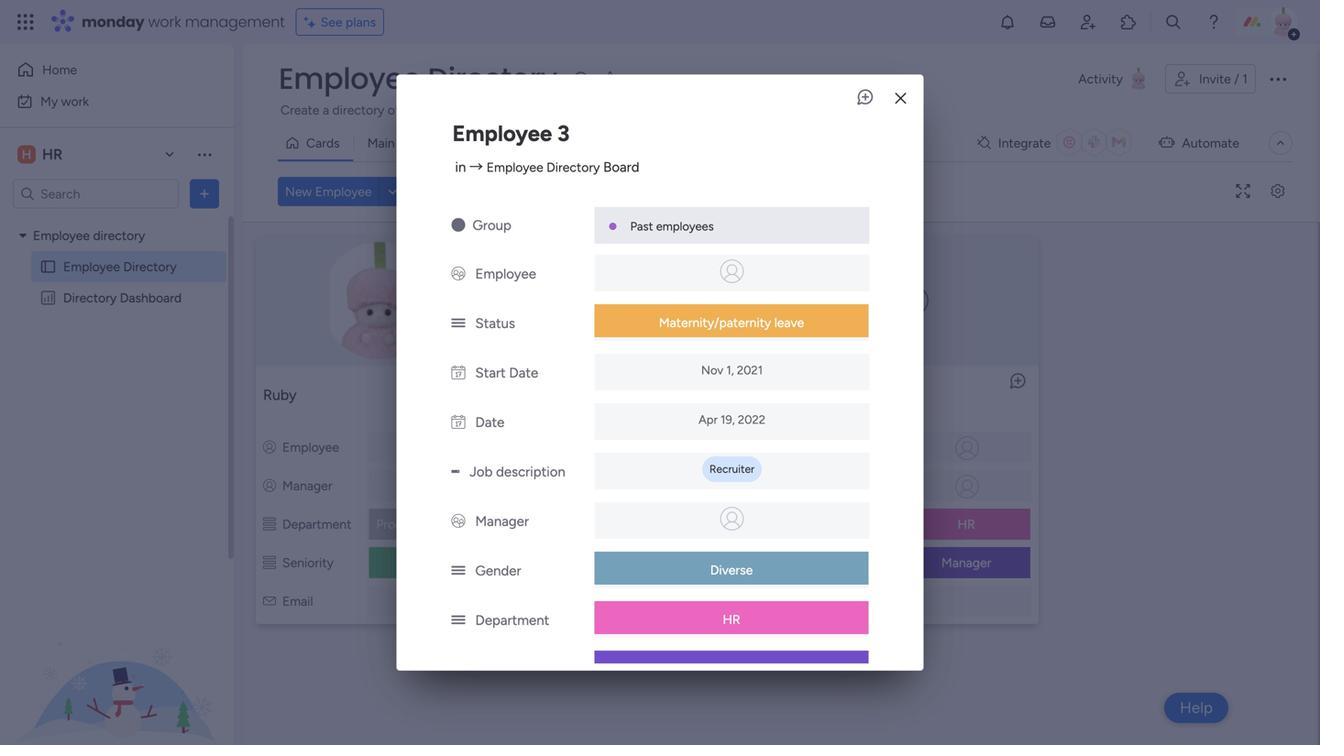Task type: vqa. For each thing, say whether or not it's contained in the screenshot.
33.3%
no



Task type: locate. For each thing, give the bounding box(es) containing it.
1 horizontal spatial work
[[148, 11, 181, 32]]

my work
[[40, 94, 89, 109]]

production management
[[376, 517, 518, 532]]

each
[[568, 102, 597, 118]]

process
[[821, 102, 866, 118]]

cards button
[[278, 128, 354, 158]]

can
[[869, 102, 890, 118]]

1 vertical spatial v2 status image
[[451, 563, 465, 579]]

dapulse date column image for start date
[[451, 365, 465, 381]]

dapulse date column image up v2 dropdown column 'image'
[[451, 414, 465, 431]]

0 vertical spatial hr
[[42, 146, 63, 163]]

help button
[[1164, 693, 1228, 723]]

in → employee directory board
[[455, 159, 639, 175]]

0 vertical spatial work
[[148, 11, 181, 32]]

list box
[[0, 216, 234, 561]]

1 dapulse person column image from the left
[[530, 478, 543, 494]]

v2 multiple person column image for manager
[[451, 513, 465, 530]]

1 vertical spatial 3
[[866, 386, 874, 404]]

automate
[[1182, 135, 1239, 151]]

employees
[[656, 219, 714, 234]]

during
[[688, 102, 725, 118]]

2 horizontal spatial email
[[816, 594, 847, 609]]

1 horizontal spatial v2 email column image
[[797, 594, 810, 609]]

a
[[323, 102, 329, 118]]

work right the monday
[[148, 11, 181, 32]]

v2 status image left gender
[[451, 563, 465, 579]]

department inside employee 3 dialog
[[475, 612, 549, 629]]

date
[[509, 365, 538, 381], [475, 414, 504, 431]]

1 horizontal spatial directory
[[332, 102, 384, 118]]

the right using
[[1144, 102, 1163, 118]]

0 vertical spatial v2 status image
[[451, 315, 465, 332]]

lottie animation element
[[0, 560, 234, 745]]

dapulse person column image for employee 3
[[797, 478, 810, 494]]

2 v2 multiple person column image from the top
[[451, 513, 465, 530]]

v2 status outline image
[[263, 555, 276, 571], [797, 555, 810, 571]]

work
[[148, 11, 181, 32], [61, 94, 89, 109]]

0 vertical spatial directory
[[332, 102, 384, 118]]

add to favorites image
[[601, 69, 619, 88]]

0 vertical spatial 1
[[1242, 71, 1248, 87]]

employee directory
[[279, 58, 557, 99], [63, 259, 177, 275]]

employee directory up current
[[279, 58, 557, 99]]

option
[[0, 219, 234, 223]]

1,
[[726, 363, 734, 378]]

0 horizontal spatial v2 email column image
[[263, 594, 276, 609]]

v2 multiple person column image for employee
[[451, 266, 465, 282]]

0 vertical spatial 3
[[557, 120, 570, 146]]

the right during
[[728, 102, 747, 118]]

list box containing employee directory
[[0, 216, 234, 561]]

0 horizontal spatial 3
[[557, 120, 570, 146]]

0 horizontal spatial employee directory
[[63, 259, 177, 275]]

v2 status outline image right diverse
[[797, 555, 810, 571]]

more
[[861, 101, 891, 117]]

1 v2 status outline image from the left
[[263, 555, 276, 571]]

1 vertical spatial directory
[[93, 228, 145, 243]]

nov 1, 2021
[[701, 363, 763, 378]]

dapulse integrations image
[[977, 136, 991, 150]]

v2 sun image
[[451, 217, 465, 234]]

3 v2 status image from the top
[[451, 662, 465, 678]]

v2 multiple person column image down v2 sun 'image'
[[451, 266, 465, 282]]

→
[[469, 159, 483, 175]]

card cover image image
[[268, 242, 492, 359], [535, 242, 759, 359], [899, 286, 929, 315]]

employee 3 down employees.
[[452, 120, 570, 146]]

v2 status outline image down v2 status outline image
[[263, 555, 276, 571]]

v2 status image left status
[[451, 315, 465, 332]]

create
[[281, 102, 319, 118]]

v2 status image down v2 status icon
[[451, 662, 465, 678]]

1 horizontal spatial dapulse person column image
[[797, 478, 810, 494]]

in
[[455, 159, 466, 175]]

collapse board header image
[[1273, 136, 1288, 150]]

v2 status image
[[451, 612, 465, 629]]

search everything image
[[1164, 13, 1183, 31]]

maternity/paternity leave
[[659, 315, 804, 330]]

1 v2 multiple person column image from the top
[[451, 266, 465, 282]]

dapulse date column image
[[451, 365, 465, 381], [451, 414, 465, 431]]

3
[[557, 120, 570, 146], [866, 386, 874, 404]]

v2 email column image
[[263, 594, 276, 609], [797, 594, 810, 609]]

directory
[[428, 58, 557, 99], [547, 159, 600, 175], [123, 259, 177, 275], [63, 290, 117, 306]]

0 vertical spatial v2 multiple person column image
[[451, 266, 465, 282]]

dapulse date column image for date
[[451, 414, 465, 431]]

public board image
[[39, 258, 57, 275]]

my work button
[[11, 87, 197, 116]]

directory up past
[[428, 58, 557, 99]]

1 vertical spatial see
[[836, 101, 858, 117]]

0 vertical spatial see
[[321, 14, 343, 30]]

3 inside employee 3 dialog
[[557, 120, 570, 146]]

card cover image image for ruby
[[268, 242, 492, 359]]

junececi7@gmail.com
[[647, 595, 765, 610]]

2 v2 status outline image from the left
[[797, 555, 810, 571]]

hr
[[42, 146, 63, 163], [958, 517, 975, 532], [723, 612, 740, 627]]

the
[[728, 102, 747, 118], [1144, 102, 1163, 118]]

moved
[[991, 102, 1030, 118]]

1 vertical spatial v2 multiple person column image
[[451, 513, 465, 530]]

department
[[282, 517, 351, 532], [549, 517, 618, 532], [816, 517, 885, 532], [475, 612, 549, 629]]

see left plans
[[321, 14, 343, 30]]

recruitment
[[750, 102, 818, 118]]

dapulse date column image left start
[[451, 365, 465, 381]]

seniority
[[282, 555, 334, 571], [549, 555, 601, 571], [816, 555, 868, 571], [475, 662, 530, 678]]

v2 multiple person column image
[[451, 266, 465, 282], [451, 513, 465, 530]]

v2 status outline image for ruby
[[263, 555, 276, 571]]

help image
[[1205, 13, 1223, 31]]

2 v2 email column image from the left
[[797, 594, 810, 609]]

row group containing ruby
[[247, 226, 1315, 637]]

automation
[[1166, 102, 1232, 118]]

employee inside in → employee directory board
[[487, 159, 543, 175]]

home button
[[11, 55, 197, 84]]

0 vertical spatial dapulse date column image
[[451, 365, 465, 381]]

0 horizontal spatial date
[[475, 414, 504, 431]]

directory down search in workspace field
[[93, 228, 145, 243]]

1 horizontal spatial card cover image image
[[535, 242, 759, 359]]

see more
[[836, 101, 891, 117]]

1 dapulse date column image from the top
[[451, 365, 465, 381]]

1 vertical spatial employee 3
[[797, 386, 874, 404]]

main table
[[367, 135, 428, 151]]

1 horizontal spatial 1
[[1242, 71, 1248, 87]]

1 horizontal spatial hr
[[723, 612, 740, 627]]

card cover image image for employee 1
[[535, 242, 759, 359]]

to
[[1034, 102, 1046, 118]]

0 horizontal spatial see
[[321, 14, 343, 30]]

0 vertical spatial date
[[509, 365, 538, 381]]

1 horizontal spatial see
[[836, 101, 858, 117]]

table
[[398, 135, 428, 151]]

1 v2 email column image from the left
[[263, 594, 276, 609]]

v2 status image
[[451, 315, 465, 332], [451, 563, 465, 579], [451, 662, 465, 678]]

integrate
[[998, 135, 1051, 151]]

directory inside in → employee directory board
[[547, 159, 600, 175]]

see inside button
[[321, 14, 343, 30]]

v2 email column image for employee 3
[[797, 594, 810, 609]]

job description
[[470, 464, 565, 480]]

ruby anderson image
[[1269, 7, 1298, 37]]

1 horizontal spatial v2 status outline image
[[797, 555, 810, 571]]

see plans button
[[296, 8, 384, 36]]

0 horizontal spatial hr
[[42, 146, 63, 163]]

see
[[321, 14, 343, 30], [836, 101, 858, 117]]

employee 3 down leave
[[797, 386, 874, 404]]

junececi7@gmail.com link
[[643, 595, 768, 610]]

email for ruby
[[282, 594, 313, 609]]

0 horizontal spatial work
[[61, 94, 89, 109]]

directory left board
[[547, 159, 600, 175]]

v2 status outline image
[[263, 517, 276, 532]]

employee
[[279, 58, 420, 99], [452, 120, 552, 146], [487, 159, 543, 175], [315, 184, 372, 199], [33, 228, 90, 243], [63, 259, 120, 275], [475, 266, 536, 282], [530, 386, 595, 404], [797, 386, 862, 404], [282, 440, 339, 455], [549, 440, 606, 455], [816, 440, 873, 455]]

1 vertical spatial employee directory
[[63, 259, 177, 275]]

2 dapulse person column image from the left
[[797, 478, 810, 494]]

row group
[[247, 226, 1315, 637]]

h
[[22, 147, 31, 162]]

0 horizontal spatial email
[[282, 594, 313, 609]]

0 horizontal spatial 1
[[599, 386, 605, 404]]

dapulse person column image
[[263, 440, 276, 455], [797, 440, 810, 455], [263, 478, 276, 494]]

0 horizontal spatial directory
[[93, 228, 145, 243]]

work for monday
[[148, 11, 181, 32]]

invite members image
[[1079, 13, 1097, 31]]

0 horizontal spatial dapulse person column image
[[530, 478, 543, 494]]

0 vertical spatial employee 3
[[452, 120, 570, 146]]

directory right a
[[332, 102, 384, 118]]

0 horizontal spatial the
[[728, 102, 747, 118]]

1 vertical spatial dapulse date column image
[[451, 414, 465, 431]]

2 dapulse date column image from the top
[[451, 414, 465, 431]]

2 the from the left
[[1144, 102, 1163, 118]]

see left more
[[836, 101, 858, 117]]

invite / 1 button
[[1165, 64, 1256, 94]]

2 horizontal spatial card cover image image
[[899, 286, 929, 315]]

v2 dropdown column image
[[451, 464, 459, 480]]

1 v2 status image from the top
[[451, 315, 465, 332]]

2 horizontal spatial hr
[[958, 517, 975, 532]]

dapulse person column image for ruby
[[263, 440, 276, 455]]

employee directory up the directory dashboard
[[63, 259, 177, 275]]

add view image
[[453, 136, 460, 150]]

0 horizontal spatial v2 status outline image
[[263, 555, 276, 571]]

work right my
[[61, 94, 89, 109]]

v2 email column image for ruby
[[263, 594, 276, 609]]

manager
[[282, 478, 332, 494], [549, 478, 599, 494], [816, 478, 866, 494], [475, 513, 529, 530], [941, 555, 991, 571], [707, 661, 757, 677]]

1 vertical spatial work
[[61, 94, 89, 109]]

0 vertical spatial employee directory
[[279, 58, 557, 99]]

2 v2 status image from the top
[[451, 563, 465, 579]]

autopilot image
[[1159, 130, 1175, 154]]

v2 multiple person column image up executive
[[451, 513, 465, 530]]

employee 3
[[452, 120, 570, 146], [797, 386, 874, 404]]

dapulse person column image
[[530, 478, 543, 494], [797, 478, 810, 494]]

1 horizontal spatial the
[[1144, 102, 1163, 118]]

work inside my work button
[[61, 94, 89, 109]]

Search in workspace field
[[39, 183, 153, 204]]

1 vertical spatial 1
[[599, 386, 605, 404]]

new employee button
[[278, 177, 379, 206]]

0 horizontal spatial card cover image image
[[268, 242, 492, 359]]

my
[[40, 94, 58, 109]]

employee 3 inside dialog
[[452, 120, 570, 146]]

seniority inside employee 3 dialog
[[475, 662, 530, 678]]

nov
[[701, 363, 723, 378]]

2 vertical spatial v2 status image
[[451, 662, 465, 678]]

2 vertical spatial hr
[[723, 612, 740, 627]]

automatically
[[893, 102, 970, 118]]

0 horizontal spatial employee 3
[[452, 120, 570, 146]]

date down start
[[475, 414, 504, 431]]

employee 3 dialog
[[396, 75, 924, 745]]

date right start
[[509, 365, 538, 381]]

dapulse person column image for employee 1
[[530, 478, 543, 494]]

dashboard
[[120, 290, 182, 306]]



Task type: describe. For each thing, give the bounding box(es) containing it.
work for my
[[61, 94, 89, 109]]

board
[[1073, 102, 1106, 118]]

workspace image
[[17, 144, 36, 165]]

mid-level
[[673, 555, 726, 571]]

level
[[700, 555, 726, 571]]

settings image
[[1263, 185, 1293, 198]]

employee directory
[[33, 228, 145, 243]]

of
[[388, 102, 400, 118]]

1 horizontal spatial employee 3
[[797, 386, 874, 404]]

invite / 1
[[1199, 71, 1248, 87]]

workspace selection element
[[17, 143, 65, 165]]

cards
[[306, 135, 340, 151]]

this
[[1049, 102, 1070, 118]]

leave
[[774, 315, 804, 330]]

management
[[442, 517, 518, 532]]

hired
[[656, 102, 685, 118]]

directory up dashboard
[[123, 259, 177, 275]]

past
[[472, 102, 497, 118]]

employee directory link
[[487, 159, 600, 175]]

help
[[1180, 699, 1213, 717]]

production
[[376, 517, 439, 532]]

monday
[[82, 11, 144, 32]]

1 inside button
[[1242, 71, 1248, 87]]

rubys email
[[401, 595, 465, 610]]

2022
[[738, 412, 765, 427]]

public dashboard image
[[39, 289, 57, 307]]

status
[[475, 315, 515, 332]]

directory dashboard
[[63, 290, 182, 306]]

hr inside workspace selection element
[[42, 146, 63, 163]]

notifications image
[[998, 13, 1017, 31]]

new employee
[[285, 184, 372, 199]]

main
[[367, 135, 395, 151]]

employees.
[[500, 102, 565, 118]]

2021
[[737, 363, 763, 378]]

management
[[185, 11, 285, 32]]

group
[[473, 217, 511, 234]]

apr 19, 2022
[[699, 412, 765, 427]]

close image
[[895, 92, 906, 105]]

1 horizontal spatial 3
[[866, 386, 874, 404]]

v2 status outline image for employee 3
[[797, 555, 810, 571]]

hr inside employee 3 dialog
[[723, 612, 740, 627]]

rubys
[[401, 595, 433, 610]]

1 the from the left
[[728, 102, 747, 118]]

v2 status image for seniority
[[451, 662, 465, 678]]

main table button
[[354, 128, 442, 158]]

plans
[[346, 14, 376, 30]]

rubys email link
[[397, 595, 469, 610]]

directory right public dashboard icon
[[63, 290, 117, 306]]

/
[[1234, 71, 1239, 87]]

create a directory of current and past employees. each applicant hired during the recruitment process can automatically be moved to this board using the automation center.
[[281, 102, 1275, 118]]

select product image
[[17, 13, 35, 31]]

past
[[630, 219, 653, 234]]

maternity/paternity
[[659, 315, 771, 330]]

open full screen image
[[1228, 185, 1258, 198]]

new
[[285, 184, 312, 199]]

1 horizontal spatial date
[[509, 365, 538, 381]]

using
[[1110, 102, 1140, 118]]

angle down image
[[388, 185, 397, 198]]

employee 1
[[530, 386, 605, 404]]

center.
[[1235, 102, 1275, 118]]

see for see plans
[[321, 14, 343, 30]]

applicant
[[600, 102, 653, 118]]

lottie animation image
[[0, 560, 234, 745]]

ruby
[[263, 386, 297, 404]]

show board description image
[[570, 70, 592, 88]]

board
[[603, 159, 639, 175]]

apr
[[699, 412, 718, 427]]

mid-
[[673, 555, 700, 571]]

home
[[42, 62, 77, 77]]

job
[[470, 464, 493, 480]]

email for employee 3
[[816, 594, 847, 609]]

v2 status image for status
[[451, 315, 465, 332]]

invite
[[1199, 71, 1231, 87]]

executive
[[404, 555, 461, 571]]

1 vertical spatial hr
[[958, 517, 975, 532]]

caret down image
[[19, 229, 27, 242]]

diverse
[[710, 562, 753, 578]]

apps image
[[1119, 13, 1138, 31]]

see for see more
[[836, 101, 858, 117]]

activity
[[1078, 71, 1123, 87]]

1 vertical spatial date
[[475, 414, 504, 431]]

19,
[[721, 412, 735, 427]]

Employee Directory field
[[274, 58, 562, 99]]

1 horizontal spatial email
[[436, 595, 465, 610]]

activity button
[[1071, 64, 1158, 94]]

recruiter
[[709, 462, 755, 476]]

current
[[403, 102, 445, 118]]

start date
[[475, 365, 538, 381]]

inbox image
[[1039, 13, 1057, 31]]

gender
[[475, 563, 521, 579]]

v2 status image for gender
[[451, 563, 465, 579]]

be
[[973, 102, 988, 118]]

and
[[448, 102, 469, 118]]

see plans
[[321, 14, 376, 30]]

description
[[496, 464, 565, 480]]

start
[[475, 365, 506, 381]]

employee inside button
[[315, 184, 372, 199]]

past employees
[[630, 219, 714, 234]]

dapulse person column image for employee 3
[[797, 440, 810, 455]]

monday work management
[[82, 11, 285, 32]]

1 horizontal spatial employee directory
[[279, 58, 557, 99]]



